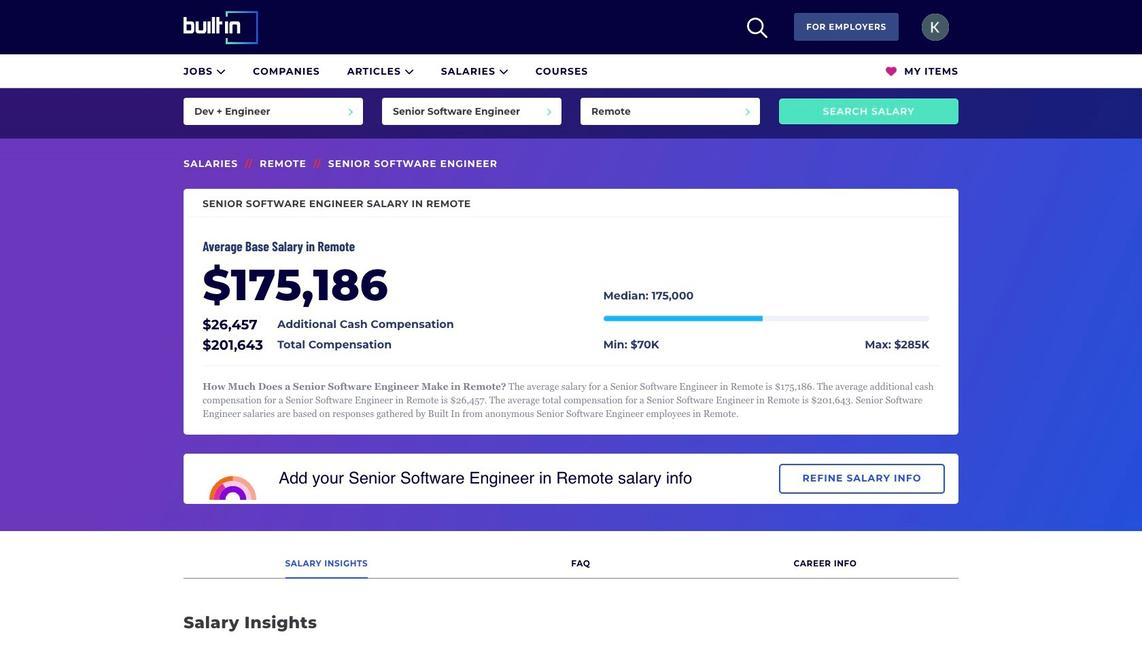 Task type: describe. For each thing, give the bounding box(es) containing it.
built in national image
[[184, 11, 277, 44]]



Task type: vqa. For each thing, say whether or not it's contained in the screenshot.
Use Current Location Image at the left of the page
no



Task type: locate. For each thing, give the bounding box(es) containing it.
icon image
[[747, 18, 768, 38], [886, 66, 897, 77], [216, 66, 226, 76], [404, 66, 414, 76], [499, 66, 508, 76]]



